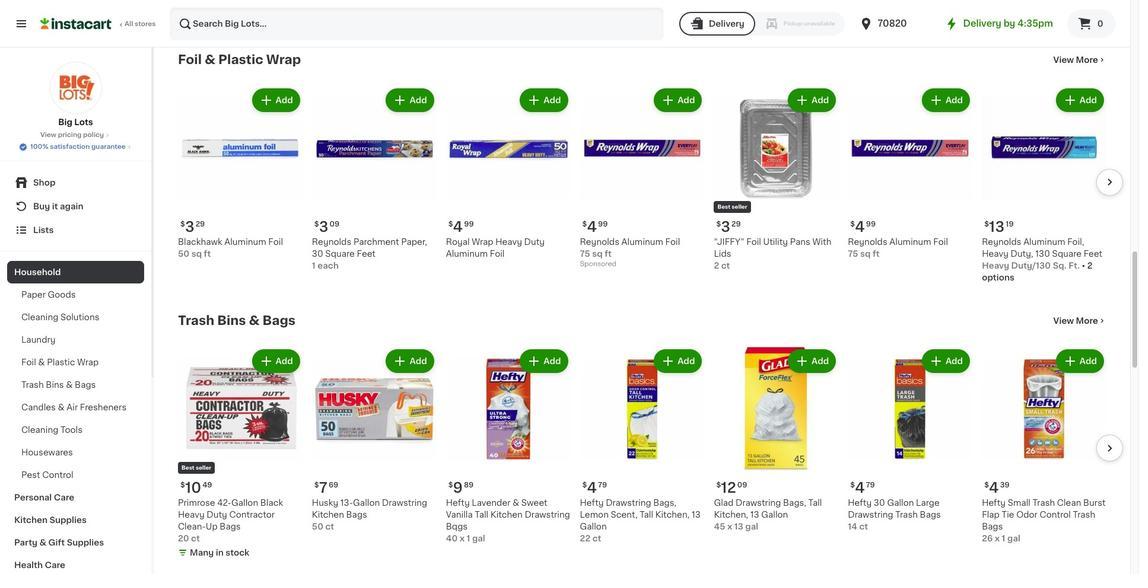 Task type: locate. For each thing, give the bounding box(es) containing it.
100%
[[30, 144, 48, 150]]

view
[[1054, 56, 1074, 64], [40, 132, 56, 138], [1054, 317, 1074, 325]]

1 inside "reynolds parchment paper, 30 square feet 1 each"
[[312, 262, 316, 270]]

2 80 ct from the left
[[580, 9, 603, 17]]

1 horizontal spatial 80 ct button
[[580, 0, 705, 19]]

50
[[178, 250, 189, 258], [312, 523, 323, 531]]

1 horizontal spatial foil & plastic wrap
[[178, 54, 301, 66]]

1 80 from the left
[[446, 9, 458, 17]]

x right 26
[[995, 535, 1000, 543]]

1 horizontal spatial kitchen,
[[714, 511, 748, 519]]

1 vertical spatial trash bins & bags
[[21, 381, 96, 389]]

big lots
[[58, 118, 93, 126]]

0 vertical spatial view more link
[[1054, 54, 1107, 66]]

3 ft from the left
[[873, 250, 880, 258]]

30 up each
[[312, 250, 323, 258]]

square
[[325, 250, 355, 258], [1053, 250, 1082, 258]]

view more link for 13
[[1054, 54, 1107, 66]]

0 horizontal spatial best seller
[[182, 465, 211, 471]]

1 kitchen, from the left
[[656, 511, 690, 519]]

99
[[464, 221, 474, 228], [598, 221, 608, 228], [866, 221, 876, 228]]

gallon inside hefty 30 gallon large drawstring trash bags 14 ct
[[887, 499, 914, 508]]

70 ct button
[[714, 0, 839, 19]]

feet up the •
[[1084, 250, 1103, 258]]

feet
[[357, 250, 376, 258], [1084, 250, 1103, 258]]

reynolds inside reynolds aluminum foil, heavy duty, 130 square feet
[[982, 238, 1022, 246]]

1 vertical spatial 30
[[874, 499, 885, 508]]

3 3 from the left
[[721, 220, 731, 234]]

party & gift supplies
[[14, 539, 104, 547]]

all stores link
[[40, 7, 157, 40]]

2 horizontal spatial 99
[[866, 221, 876, 228]]

delivery for delivery
[[709, 20, 745, 28]]

2 reynolds from the left
[[580, 238, 620, 246]]

$ inside the $ 10 49
[[180, 482, 185, 489]]

1 feet from the left
[[357, 250, 376, 258]]

30 inside hefty 30 gallon large drawstring trash bags 14 ct
[[874, 499, 885, 508]]

1 horizontal spatial ft
[[605, 250, 612, 258]]

hefty inside hefty drawstring bags, lemon scent, tall kitchen, 13 gallon 22 ct
[[580, 499, 604, 508]]

1 vertical spatial control
[[1040, 511, 1071, 519]]

2
[[714, 262, 719, 270], [1088, 262, 1093, 270]]

1 vertical spatial bins
[[46, 381, 64, 389]]

trash bins & bags link
[[178, 314, 296, 328], [7, 374, 144, 396]]

1 horizontal spatial 99
[[598, 221, 608, 228]]

2 2 from the left
[[1088, 262, 1093, 270]]

sq inside blackhawk aluminum foil 50 sq ft
[[191, 250, 202, 258]]

0 horizontal spatial foil & plastic wrap
[[21, 358, 99, 367]]

heavy inside the primrose 42-gallon black heavy duty contractor clean-up bags 20 ct
[[178, 511, 205, 519]]

instacart logo image
[[40, 17, 112, 31]]

2 more from the top
[[1076, 317, 1099, 325]]

1 square from the left
[[325, 250, 355, 258]]

add for hefty drawstring bags, lemon scent, tall kitchen, 13 gallon
[[678, 358, 695, 366]]

0 horizontal spatial 80
[[446, 9, 458, 17]]

sponsored badge image
[[714, 20, 750, 26], [580, 261, 616, 268]]

ft inside blackhawk aluminum foil 50 sq ft
[[204, 250, 211, 258]]

3 up blackhawk at the left top
[[185, 220, 194, 234]]

"jiffy" foil utility pans with lids 2 ct
[[714, 238, 832, 270]]

80 ct inside product group
[[580, 9, 603, 17]]

1 hefty from the left
[[446, 499, 470, 508]]

$ 9 89
[[448, 481, 474, 495]]

best seller up the $ 10 49
[[182, 465, 211, 471]]

1 vertical spatial best
[[182, 465, 195, 471]]

40
[[446, 535, 458, 543]]

sq
[[191, 250, 202, 258], [592, 250, 603, 258], [861, 250, 871, 258]]

feet inside "reynolds parchment paper, 30 square feet 1 each"
[[357, 250, 376, 258]]

aluminum inside reynolds aluminum foil, heavy duty, 130 square feet
[[1024, 238, 1066, 246]]

$ for add button associated with reynolds aluminum foil, heavy duty, 130 square feet
[[985, 221, 989, 228]]

0 horizontal spatial kitchen,
[[656, 511, 690, 519]]

tall for 4
[[640, 511, 653, 519]]

2 reynolds aluminum foil 75 sq ft from the left
[[848, 238, 948, 258]]

cleaning up the laundry
[[21, 313, 58, 322]]

kitchen, down the glad at the right bottom of page
[[714, 511, 748, 519]]

80 ct for second 80 ct button from the right
[[446, 9, 468, 17]]

seller up 49
[[196, 465, 211, 471]]

$ 3 29 up the "jiffy"
[[717, 220, 741, 234]]

best seller up the "jiffy"
[[718, 204, 748, 210]]

1 2 from the left
[[714, 262, 719, 270]]

drawstring up 14
[[848, 511, 894, 519]]

29 up the "jiffy"
[[732, 221, 741, 228]]

100% satisfaction guarantee button
[[18, 140, 133, 152]]

$ inside $ 4 39
[[985, 482, 989, 489]]

2 horizontal spatial 1
[[1002, 535, 1006, 543]]

kitchen down lavender
[[491, 511, 523, 519]]

1 view more link from the top
[[1054, 54, 1107, 66]]

personal care link
[[7, 487, 144, 509]]

feet inside reynolds aluminum foil, heavy duty, 130 square feet
[[1084, 250, 1103, 258]]

square up each
[[325, 250, 355, 258]]

2 horizontal spatial sq
[[861, 250, 871, 258]]

guarantee
[[91, 144, 126, 150]]

0 horizontal spatial foil & plastic wrap link
[[7, 351, 144, 374]]

item carousel region containing 10
[[161, 343, 1123, 566]]

1 vertical spatial more
[[1076, 317, 1099, 325]]

ct inside the primrose 42-gallon black heavy duty contractor clean-up bags 20 ct
[[191, 535, 200, 543]]

0 horizontal spatial sq
[[191, 250, 202, 258]]

0 horizontal spatial $ 3 29
[[180, 220, 205, 234]]

control down clean
[[1040, 511, 1071, 519]]

solutions
[[60, 313, 99, 322]]

3
[[185, 220, 194, 234], [319, 220, 329, 234], [721, 220, 731, 234]]

3 hefty from the left
[[848, 499, 872, 508]]

1 vertical spatial foil & plastic wrap link
[[7, 351, 144, 374]]

4 for royal wrap heavy duty aluminum foil's add button
[[453, 220, 463, 234]]

$ 4 79 up the lemon
[[583, 481, 607, 495]]

product group containing 10
[[178, 347, 303, 562]]

item carousel region for bags
[[161, 343, 1123, 566]]

wrap
[[266, 54, 301, 66], [472, 238, 494, 246], [77, 358, 99, 367]]

0 vertical spatial trash bins & bags link
[[178, 314, 296, 328]]

drawstring right 13-
[[382, 499, 427, 508]]

$ inside $ 9 89
[[448, 482, 453, 489]]

2 item carousel region from the top
[[161, 343, 1123, 566]]

1 horizontal spatial feet
[[1084, 250, 1103, 258]]

09 up each
[[330, 221, 340, 228]]

1 view more from the top
[[1054, 56, 1099, 64]]

1 horizontal spatial 79
[[866, 482, 875, 489]]

2 feet from the left
[[1084, 250, 1103, 258]]

buy it again
[[33, 202, 83, 211]]

4 for add button associated with hefty drawstring bags, lemon scent, tall kitchen, 13 gallon
[[587, 481, 597, 495]]

2 vertical spatial view
[[1054, 317, 1074, 325]]

feet down parchment
[[357, 250, 376, 258]]

gal inside hefty lavender & sweet vanilla tall kitchen drawstring bqgs 40 x 1 gal
[[472, 535, 485, 543]]

sq.
[[1053, 262, 1067, 270]]

1 vertical spatial 09
[[738, 482, 748, 489]]

$ inside $ 13 19
[[985, 221, 989, 228]]

contractor
[[229, 511, 275, 519]]

0 vertical spatial plastic
[[218, 54, 263, 66]]

tall inside hefty drawstring bags, lemon scent, tall kitchen, 13 gallon 22 ct
[[640, 511, 653, 519]]

2 29 from the left
[[732, 221, 741, 228]]

add
[[276, 96, 293, 105], [410, 96, 427, 105], [544, 96, 561, 105], [678, 96, 695, 105], [812, 96, 829, 105], [946, 96, 963, 105], [1080, 96, 1097, 105], [276, 358, 293, 366], [410, 358, 427, 366], [544, 358, 561, 366], [678, 358, 695, 366], [812, 358, 829, 366], [946, 358, 963, 366], [1080, 358, 1097, 366]]

more down "0" button
[[1076, 56, 1099, 64]]

$ 3 29 for blackhawk aluminum foil
[[180, 220, 205, 234]]

add for "jiffy" foil utility pans with lids
[[812, 96, 829, 105]]

with
[[813, 238, 832, 246]]

1 80 ct button from the left
[[446, 0, 571, 19]]

$ for add button related to hefty small trash clean burst flap tie odor control trash bags
[[985, 482, 989, 489]]

1 vertical spatial 50
[[312, 523, 323, 531]]

view down "0" button
[[1054, 56, 1074, 64]]

square inside reynolds aluminum foil, heavy duty, 130 square feet
[[1053, 250, 1082, 258]]

0 horizontal spatial 2
[[714, 262, 719, 270]]

big
[[58, 118, 72, 126]]

1 80 ct from the left
[[446, 9, 468, 17]]

& inside hefty lavender & sweet vanilla tall kitchen drawstring bqgs 40 x 1 gal
[[513, 499, 519, 508]]

0 vertical spatial 09
[[330, 221, 340, 228]]

1 $ 3 29 from the left
[[180, 220, 205, 234]]

0 vertical spatial 30
[[312, 250, 323, 258]]

gallon inside glad drawstring bags, tall kitchen, 13 gallon 45 x 13 gal
[[762, 511, 788, 519]]

1 horizontal spatial plastic
[[218, 54, 263, 66]]

1 more from the top
[[1076, 56, 1099, 64]]

party & gift supplies link
[[7, 532, 144, 554]]

trash
[[178, 315, 214, 327], [21, 381, 44, 389], [1033, 499, 1055, 508], [896, 511, 918, 519], [1073, 511, 1096, 519]]

vanilla
[[446, 511, 473, 519]]

heavy
[[496, 238, 522, 246], [982, 250, 1009, 258], [982, 262, 1010, 270], [178, 511, 205, 519]]

service type group
[[679, 12, 845, 36]]

each
[[318, 262, 339, 270]]

product group containing 13
[[982, 86, 1107, 284]]

add button for royal wrap heavy duty aluminum foil
[[521, 90, 567, 111]]

80
[[446, 9, 458, 17], [580, 9, 592, 17]]

1 79 from the left
[[598, 482, 607, 489]]

kitchen,
[[656, 511, 690, 519], [714, 511, 748, 519]]

add button for hefty small trash clean burst flap tie odor control trash bags
[[1057, 351, 1103, 372]]

$ for add button related to glad drawstring bags, tall kitchen, 13 gallon
[[717, 482, 721, 489]]

0 horizontal spatial trash bins & bags
[[21, 381, 96, 389]]

1 horizontal spatial best seller
[[718, 204, 748, 210]]

kitchen down husky
[[312, 511, 344, 519]]

1 right 26
[[1002, 535, 1006, 543]]

cleaning down candles
[[21, 426, 58, 434]]

1 vertical spatial seller
[[196, 465, 211, 471]]

personal
[[14, 494, 52, 502]]

1 horizontal spatial trash bins & bags
[[178, 315, 296, 327]]

tools
[[60, 426, 82, 434]]

0 horizontal spatial 75
[[580, 250, 590, 258]]

drawstring inside hefty lavender & sweet vanilla tall kitchen drawstring bqgs 40 x 1 gal
[[525, 511, 570, 519]]

delivery for delivery by 4:35pm
[[964, 19, 1002, 28]]

19
[[1006, 221, 1014, 228]]

50 down husky
[[312, 523, 323, 531]]

sq for add button for blackhawk aluminum foil
[[191, 250, 202, 258]]

2 3 from the left
[[319, 220, 329, 234]]

2 horizontal spatial gal
[[1008, 535, 1021, 543]]

reynolds parchment paper, 30 square feet 1 each
[[312, 238, 427, 270]]

gallon for bags
[[353, 499, 380, 508]]

view more down ft.
[[1054, 317, 1099, 325]]

13
[[989, 220, 1005, 234], [692, 511, 701, 519], [751, 511, 759, 519], [735, 523, 744, 531]]

square inside "reynolds parchment paper, 30 square feet 1 each"
[[325, 250, 355, 258]]

0 horizontal spatial sponsored badge image
[[580, 261, 616, 268]]

2 horizontal spatial ft
[[873, 250, 880, 258]]

130
[[1036, 250, 1050, 258]]

1 ft from the left
[[204, 250, 211, 258]]

2 horizontal spatial wrap
[[472, 238, 494, 246]]

29 for "jiffy"
[[732, 221, 741, 228]]

gallon inside the primrose 42-gallon black heavy duty contractor clean-up bags 20 ct
[[231, 499, 258, 508]]

square up sq.
[[1053, 250, 1082, 258]]

0 vertical spatial view more
[[1054, 56, 1099, 64]]

1 horizontal spatial kitchen
[[312, 511, 344, 519]]

2 ft from the left
[[605, 250, 612, 258]]

lids
[[714, 250, 732, 258]]

2 $ 4 99 from the left
[[583, 220, 608, 234]]

party
[[14, 539, 37, 547]]

view more link down the •
[[1054, 315, 1107, 327]]

0 horizontal spatial bags,
[[654, 499, 677, 508]]

seller up the "jiffy"
[[732, 204, 748, 210]]

foil
[[178, 54, 202, 66], [268, 238, 283, 246], [666, 238, 680, 246], [747, 238, 761, 246], [934, 238, 948, 246], [490, 250, 505, 258], [21, 358, 36, 367]]

hefty up 14
[[848, 499, 872, 508]]

$ inside $ 12 09
[[717, 482, 721, 489]]

personal care
[[14, 494, 74, 502]]

fresheners
[[80, 404, 127, 412]]

product group containing 12
[[714, 347, 839, 533]]

Search field
[[171, 8, 663, 39]]

product group containing 9
[[446, 347, 571, 545]]

$ inside $ 3 09
[[314, 221, 319, 228]]

3 up the "jiffy"
[[721, 220, 731, 234]]

0 vertical spatial bins
[[217, 315, 246, 327]]

2 square from the left
[[1053, 250, 1082, 258]]

2 hefty from the left
[[580, 499, 604, 508]]

best seller for 3
[[718, 204, 748, 210]]

1 horizontal spatial tall
[[640, 511, 653, 519]]

1 horizontal spatial foil & plastic wrap link
[[178, 53, 301, 67]]

best for 3
[[718, 204, 731, 210]]

best seller
[[718, 204, 748, 210], [182, 465, 211, 471]]

$ 13 19
[[985, 220, 1014, 234]]

tall
[[809, 499, 822, 508], [475, 511, 489, 519], [640, 511, 653, 519]]

add for reynolds aluminum foil
[[946, 96, 963, 105]]

view pricing policy
[[40, 132, 104, 138]]

1 vertical spatial wrap
[[472, 238, 494, 246]]

0 horizontal spatial wrap
[[77, 358, 99, 367]]

1 horizontal spatial $ 3 29
[[717, 220, 741, 234]]

0 horizontal spatial reynolds aluminum foil 75 sq ft
[[580, 238, 680, 258]]

1 3 from the left
[[185, 220, 194, 234]]

bags, inside glad drawstring bags, tall kitchen, 13 gallon 45 x 13 gal
[[783, 499, 807, 508]]

gallon inside husky 13-gallon drawstring kitchen bags 50 ct
[[353, 499, 380, 508]]

09 inside $ 3 09
[[330, 221, 340, 228]]

x inside hefty lavender & sweet vanilla tall kitchen drawstring bqgs 40 x 1 gal
[[460, 535, 465, 543]]

4 for add button related to reynolds aluminum foil
[[855, 220, 865, 234]]

care up kitchen supplies link on the left bottom
[[54, 494, 74, 502]]

0 horizontal spatial 30
[[312, 250, 323, 258]]

None search field
[[170, 7, 664, 40]]

$ 10 49
[[180, 481, 212, 495]]

2 79 from the left
[[866, 482, 875, 489]]

26
[[982, 535, 993, 543]]

care for personal care
[[54, 494, 74, 502]]

2 right the •
[[1088, 262, 1093, 270]]

4 reynolds from the left
[[982, 238, 1022, 246]]

2 view more from the top
[[1054, 317, 1099, 325]]

kitchen, right scent,
[[656, 511, 690, 519]]

30 left large
[[874, 499, 885, 508]]

0 horizontal spatial 3
[[185, 220, 194, 234]]

1 cleaning from the top
[[21, 313, 58, 322]]

duty inside the primrose 42-gallon black heavy duty contractor clean-up bags 20 ct
[[207, 511, 227, 519]]

1 75 from the left
[[580, 250, 590, 258]]

2 80 ct button from the left
[[580, 0, 705, 19]]

2 kitchen, from the left
[[714, 511, 748, 519]]

2 $ 4 79 from the left
[[851, 481, 875, 495]]

control down housewares in the bottom of the page
[[42, 471, 73, 480]]

best up 10
[[182, 465, 195, 471]]

view down sq.
[[1054, 317, 1074, 325]]

delivery down 70 ct
[[709, 20, 745, 28]]

1 horizontal spatial 50
[[312, 523, 323, 531]]

hefty inside hefty lavender & sweet vanilla tall kitchen drawstring bqgs 40 x 1 gal
[[446, 499, 470, 508]]

drawstring up scent,
[[606, 499, 651, 508]]

80 for first 80 ct button from right
[[580, 9, 592, 17]]

0 vertical spatial 50
[[178, 250, 189, 258]]

09 for 3
[[330, 221, 340, 228]]

drawstring down sweet
[[525, 511, 570, 519]]

heavy duty/130 sq. ft. •
[[982, 262, 1086, 270]]

hefty inside hefty 30 gallon large drawstring trash bags 14 ct
[[848, 499, 872, 508]]

plastic
[[218, 54, 263, 66], [47, 358, 75, 367]]

0 vertical spatial seller
[[732, 204, 748, 210]]

gal down tie at the right bottom
[[1008, 535, 1021, 543]]

1 horizontal spatial reynolds aluminum foil 75 sq ft
[[848, 238, 948, 258]]

ct inside hefty drawstring bags, lemon scent, tall kitchen, 13 gallon 22 ct
[[593, 535, 601, 543]]

0 vertical spatial trash bins & bags
[[178, 315, 296, 327]]

more for 4
[[1076, 317, 1099, 325]]

2 inside "2 options"
[[1088, 262, 1093, 270]]

79 up the lemon
[[598, 482, 607, 489]]

0 vertical spatial duty
[[524, 238, 545, 246]]

tall for 9
[[475, 511, 489, 519]]

buy
[[33, 202, 50, 211]]

more down the •
[[1076, 317, 1099, 325]]

bags inside husky 13-gallon drawstring kitchen bags 50 ct
[[346, 511, 367, 519]]

1 $ 4 79 from the left
[[583, 481, 607, 495]]

in
[[216, 549, 224, 557]]

1 horizontal spatial 80 ct
[[580, 9, 603, 17]]

add for hefty small trash clean burst flap tie odor control trash bags
[[1080, 358, 1097, 366]]

1 sq from the left
[[191, 250, 202, 258]]

add for blackhawk aluminum foil
[[276, 96, 293, 105]]

gal right 40
[[472, 535, 485, 543]]

$ for add button related to hefty 30 gallon large drawstring trash bags
[[851, 482, 855, 489]]

2 horizontal spatial x
[[995, 535, 1000, 543]]

kitchen supplies
[[14, 516, 87, 525]]

supplies up health care 'link'
[[67, 539, 104, 547]]

09 inside $ 12 09
[[738, 482, 748, 489]]

1 left each
[[312, 262, 316, 270]]

gallon for duty
[[231, 499, 258, 508]]

item carousel region containing 3
[[161, 82, 1123, 295]]

tie
[[1002, 511, 1015, 519]]

2 99 from the left
[[598, 221, 608, 228]]

2 horizontal spatial $ 4 99
[[851, 220, 876, 234]]

bags
[[263, 315, 296, 327], [75, 381, 96, 389], [346, 511, 367, 519], [920, 511, 941, 519], [220, 523, 241, 531], [982, 523, 1003, 531]]

drawstring inside hefty 30 gallon large drawstring trash bags 14 ct
[[848, 511, 894, 519]]

2 horizontal spatial tall
[[809, 499, 822, 508]]

seller for 10
[[196, 465, 211, 471]]

09 right 12
[[738, 482, 748, 489]]

view more down "0" button
[[1054, 56, 1099, 64]]

1 horizontal spatial sq
[[592, 250, 603, 258]]

1 horizontal spatial 3
[[319, 220, 329, 234]]

1 horizontal spatial 2
[[1088, 262, 1093, 270]]

kitchen inside husky 13-gallon drawstring kitchen bags 50 ct
[[312, 511, 344, 519]]

view up 100%
[[40, 132, 56, 138]]

kitchen, inside glad drawstring bags, tall kitchen, 13 gallon 45 x 13 gal
[[714, 511, 748, 519]]

0 vertical spatial cleaning
[[21, 313, 58, 322]]

add for reynolds parchment paper, 30 square feet
[[410, 96, 427, 105]]

0 horizontal spatial x
[[460, 535, 465, 543]]

50 down blackhawk at the left top
[[178, 250, 189, 258]]

foil & plastic wrap link
[[178, 53, 301, 67], [7, 351, 144, 374]]

70 ct
[[714, 9, 736, 17]]

x right "45"
[[728, 523, 733, 531]]

0 horizontal spatial 1
[[312, 262, 316, 270]]

1 vertical spatial care
[[45, 561, 65, 570]]

2 80 from the left
[[580, 9, 592, 17]]

care inside 'link'
[[45, 561, 65, 570]]

0 horizontal spatial kitchen
[[14, 516, 48, 525]]

1 29 from the left
[[196, 221, 205, 228]]

x inside hefty small trash clean burst flap tie odor control trash bags 26 x 1 gal
[[995, 535, 1000, 543]]

0 vertical spatial item carousel region
[[161, 82, 1123, 295]]

view more for 13
[[1054, 56, 1099, 64]]

kitchen down personal
[[14, 516, 48, 525]]

scent,
[[611, 511, 638, 519]]

2 inside "jiffy" foil utility pans with lids 2 ct
[[714, 262, 719, 270]]

$ 4 99
[[448, 220, 474, 234], [583, 220, 608, 234], [851, 220, 876, 234]]

gal right "45"
[[746, 523, 759, 531]]

view more link down "0" button
[[1054, 54, 1107, 66]]

1 item carousel region from the top
[[161, 82, 1123, 295]]

hefty inside hefty small trash clean burst flap tie odor control trash bags 26 x 1 gal
[[982, 499, 1006, 508]]

add button for husky 13-gallon drawstring kitchen bags
[[387, 351, 433, 372]]

add button for blackhawk aluminum foil
[[253, 90, 299, 111]]

4 hefty from the left
[[982, 499, 1006, 508]]

79 up hefty 30 gallon large drawstring trash bags 14 ct
[[866, 482, 875, 489]]

0 horizontal spatial $ 4 99
[[448, 220, 474, 234]]

1 reynolds from the left
[[312, 238, 352, 246]]

1 vertical spatial foil & plastic wrap
[[21, 358, 99, 367]]

hefty up flap
[[982, 499, 1006, 508]]

0 vertical spatial wrap
[[266, 54, 301, 66]]

sponsored badge image inside product group
[[714, 20, 750, 26]]

supplies up the party & gift supplies link
[[50, 516, 87, 525]]

delivery
[[964, 19, 1002, 28], [709, 20, 745, 28]]

x right 40
[[460, 535, 465, 543]]

0 horizontal spatial feet
[[357, 250, 376, 258]]

0 vertical spatial control
[[42, 471, 73, 480]]

1 vertical spatial cleaning
[[21, 426, 58, 434]]

duty,
[[1011, 250, 1034, 258]]

$ inside "$ 7 69"
[[314, 482, 319, 489]]

70820
[[878, 19, 907, 28]]

hefty up vanilla
[[446, 499, 470, 508]]

aluminum inside royal wrap heavy duty aluminum foil
[[446, 250, 488, 258]]

2 view more link from the top
[[1054, 315, 1107, 327]]

drawstring inside glad drawstring bags, tall kitchen, 13 gallon 45 x 13 gal
[[736, 499, 781, 508]]

item carousel region
[[161, 82, 1123, 295], [161, 343, 1123, 566]]

80 for second 80 ct button from the right
[[446, 9, 458, 17]]

1 horizontal spatial duty
[[524, 238, 545, 246]]

0 horizontal spatial delivery
[[709, 20, 745, 28]]

$ 7 69
[[314, 481, 338, 495]]

79 for drawstring
[[598, 482, 607, 489]]

1 horizontal spatial gal
[[746, 523, 759, 531]]

2 cleaning from the top
[[21, 426, 58, 434]]

0 horizontal spatial 80 ct button
[[446, 0, 571, 19]]

bags inside the primrose 42-gallon black heavy duty contractor clean-up bags 20 ct
[[220, 523, 241, 531]]

2 $ 3 29 from the left
[[717, 220, 741, 234]]

care down gift
[[45, 561, 65, 570]]

0 vertical spatial supplies
[[50, 516, 87, 525]]

2 vertical spatial wrap
[[77, 358, 99, 367]]

$ 3 29 up blackhawk at the left top
[[180, 220, 205, 234]]

pest
[[21, 471, 40, 480]]

control inside pest control link
[[42, 471, 73, 480]]

0 vertical spatial care
[[54, 494, 74, 502]]

delivery inside button
[[709, 20, 745, 28]]

hefty up the lemon
[[580, 499, 604, 508]]

0 vertical spatial view
[[1054, 56, 1074, 64]]

1 reynolds aluminum foil 75 sq ft from the left
[[580, 238, 680, 258]]

reynolds inside "reynolds parchment paper, 30 square feet 1 each"
[[312, 238, 352, 246]]

tall inside hefty lavender & sweet vanilla tall kitchen drawstring bqgs 40 x 1 gal
[[475, 511, 489, 519]]

1 horizontal spatial square
[[1053, 250, 1082, 258]]

best seller inside product group
[[182, 465, 211, 471]]

big lots link
[[50, 62, 102, 128]]

3 sq from the left
[[861, 250, 871, 258]]

bags inside hefty small trash clean burst flap tie odor control trash bags 26 x 1 gal
[[982, 523, 1003, 531]]

up
[[206, 523, 218, 531]]

care
[[54, 494, 74, 502], [45, 561, 65, 570]]

$ 4 79 up 14
[[851, 481, 875, 495]]

paper goods link
[[7, 284, 144, 306]]

29 up blackhawk at the left top
[[196, 221, 205, 228]]

0 horizontal spatial 80 ct
[[446, 9, 468, 17]]

0 horizontal spatial seller
[[196, 465, 211, 471]]

view more
[[1054, 56, 1099, 64], [1054, 317, 1099, 325]]

2 bags, from the left
[[783, 499, 807, 508]]

drawstring down $ 12 09
[[736, 499, 781, 508]]

1 horizontal spatial bags,
[[783, 499, 807, 508]]

1 bags, from the left
[[654, 499, 677, 508]]

product group
[[580, 0, 705, 29], [714, 0, 839, 29], [178, 86, 303, 260], [312, 86, 437, 272], [446, 86, 571, 260], [580, 86, 705, 271], [714, 86, 839, 272], [848, 86, 973, 260], [982, 86, 1107, 284], [178, 347, 303, 562], [312, 347, 437, 533], [446, 347, 571, 545], [580, 347, 705, 545], [714, 347, 839, 533], [848, 347, 973, 533], [982, 347, 1107, 545]]

delivery left by
[[964, 19, 1002, 28]]

2 down lids
[[714, 262, 719, 270]]

1
[[312, 262, 316, 270], [467, 535, 470, 543], [1002, 535, 1006, 543]]

1 99 from the left
[[464, 221, 474, 228]]

item carousel region for wrap
[[161, 82, 1123, 295]]

care for health care
[[45, 561, 65, 570]]

1 down bqgs
[[467, 535, 470, 543]]

view for 4
[[1054, 56, 1074, 64]]

&
[[205, 54, 215, 66], [249, 315, 260, 327], [38, 358, 45, 367], [66, 381, 73, 389], [58, 404, 65, 412], [513, 499, 519, 508], [39, 539, 46, 547]]

parchment
[[354, 238, 399, 246]]

bags, inside hefty drawstring bags, lemon scent, tall kitchen, 13 gallon 22 ct
[[654, 499, 677, 508]]

best up the "jiffy"
[[718, 204, 731, 210]]

seller inside product group
[[196, 465, 211, 471]]

buy it again link
[[7, 195, 144, 218]]

1 horizontal spatial 29
[[732, 221, 741, 228]]

12
[[721, 481, 736, 495]]

duty inside royal wrap heavy duty aluminum foil
[[524, 238, 545, 246]]

3 up each
[[319, 220, 329, 234]]



Task type: describe. For each thing, give the bounding box(es) containing it.
glad drawstring bags, tall kitchen, 13 gallon 45 x 13 gal
[[714, 499, 822, 531]]

0 horizontal spatial plastic
[[47, 358, 75, 367]]

shop
[[33, 179, 55, 187]]

add button for "jiffy" foil utility pans with lids
[[789, 90, 835, 111]]

ct inside husky 13-gallon drawstring kitchen bags 50 ct
[[326, 523, 334, 531]]

$ for "jiffy" foil utility pans with lids's add button
[[717, 221, 721, 228]]

100% satisfaction guarantee
[[30, 144, 126, 150]]

satisfaction
[[50, 144, 90, 150]]

2 sq from the left
[[592, 250, 603, 258]]

best seller for 10
[[182, 465, 211, 471]]

product group containing 70 ct
[[714, 0, 839, 29]]

0 horizontal spatial trash bins & bags link
[[7, 374, 144, 396]]

bags, for 12
[[783, 499, 807, 508]]

13-
[[341, 499, 353, 508]]

3 for "jiffy" foil utility pans with lids
[[721, 220, 731, 234]]

0 horizontal spatial bins
[[46, 381, 64, 389]]

gallon for trash
[[887, 499, 914, 508]]

50 inside husky 13-gallon drawstring kitchen bags 50 ct
[[312, 523, 323, 531]]

product group containing 80 ct
[[580, 0, 705, 29]]

gift
[[48, 539, 65, 547]]

reynolds aluminum foil, heavy duty, 130 square feet
[[982, 238, 1103, 258]]

gal inside hefty small trash clean burst flap tie odor control trash bags 26 x 1 gal
[[1008, 535, 1021, 543]]

0 vertical spatial foil & plastic wrap link
[[178, 53, 301, 67]]

2 options
[[982, 262, 1093, 282]]

large
[[916, 499, 940, 508]]

$ for royal wrap heavy duty aluminum foil's add button
[[448, 221, 453, 228]]

ft.
[[1069, 262, 1080, 270]]

3 for reynolds parchment paper, 30 square feet
[[319, 220, 329, 234]]

2 75 from the left
[[848, 250, 859, 258]]

big lots logo image
[[50, 62, 102, 114]]

delivery by 4:35pm link
[[945, 17, 1053, 31]]

control inside hefty small trash clean burst flap tie odor control trash bags 26 x 1 gal
[[1040, 511, 1071, 519]]

cleaning solutions link
[[7, 306, 144, 329]]

add for primrose 42-gallon black heavy duty contractor clean-up bags
[[276, 358, 293, 366]]

small
[[1008, 499, 1031, 508]]

x inside glad drawstring bags, tall kitchen, 13 gallon 45 x 13 gal
[[728, 523, 733, 531]]

3 reynolds from the left
[[848, 238, 888, 246]]

sq for add button related to reynolds aluminum foil
[[861, 250, 871, 258]]

housewares link
[[7, 442, 144, 464]]

again
[[60, 202, 83, 211]]

glad
[[714, 499, 734, 508]]

product group containing 7
[[312, 347, 437, 533]]

bags inside hefty 30 gallon large drawstring trash bags 14 ct
[[920, 511, 941, 519]]

stock
[[226, 549, 249, 557]]

sponsored badge image inside item carousel region
[[580, 261, 616, 268]]

1 horizontal spatial bins
[[217, 315, 246, 327]]

heavy inside royal wrap heavy duty aluminum foil
[[496, 238, 522, 246]]

ct inside "jiffy" foil utility pans with lids 2 ct
[[721, 262, 730, 270]]

$ for add button associated with husky 13-gallon drawstring kitchen bags
[[314, 482, 319, 489]]

heavy inside reynolds aluminum foil, heavy duty, 130 square feet
[[982, 250, 1009, 258]]

1 vertical spatial supplies
[[67, 539, 104, 547]]

$ for hefty lavender & sweet vanilla tall kitchen drawstring bqgs add button
[[448, 482, 453, 489]]

$ for add button associated with hefty drawstring bags, lemon scent, tall kitchen, 13 gallon
[[583, 482, 587, 489]]

black
[[260, 499, 283, 508]]

$ 3 09
[[314, 220, 340, 234]]

trash inside hefty 30 gallon large drawstring trash bags 14 ct
[[896, 511, 918, 519]]

10
[[185, 481, 201, 495]]

paper,
[[401, 238, 427, 246]]

gal inside glad drawstring bags, tall kitchen, 13 gallon 45 x 13 gal
[[746, 523, 759, 531]]

kitchen supplies link
[[7, 509, 144, 532]]

4 for add button related to hefty small trash clean burst flap tie odor control trash bags
[[989, 481, 999, 495]]

utility
[[764, 238, 788, 246]]

42 ct button
[[848, 0, 973, 19]]

$ 4 39
[[985, 481, 1010, 495]]

drawstring inside hefty drawstring bags, lemon scent, tall kitchen, 13 gallon 22 ct
[[606, 499, 651, 508]]

foil inside "jiffy" foil utility pans with lids 2 ct
[[747, 238, 761, 246]]

royal
[[446, 238, 470, 246]]

ft for add button for blackhawk aluminum foil
[[204, 250, 211, 258]]

odor
[[1017, 511, 1038, 519]]

1 horizontal spatial wrap
[[266, 54, 301, 66]]

pricing
[[58, 132, 82, 138]]

$ 4 79 for drawstring
[[583, 481, 607, 495]]

80 ct for first 80 ct button from right
[[580, 9, 603, 17]]

kitchen, inside hefty drawstring bags, lemon scent, tall kitchen, 13 gallon 22 ct
[[656, 511, 690, 519]]

household
[[14, 268, 61, 277]]

1 vertical spatial view
[[40, 132, 56, 138]]

•
[[1082, 262, 1086, 270]]

$ 12 09
[[717, 481, 748, 495]]

tall inside glad drawstring bags, tall kitchen, 13 gallon 45 x 13 gal
[[809, 499, 822, 508]]

3 99 from the left
[[866, 221, 876, 228]]

lists
[[33, 226, 54, 234]]

add for royal wrap heavy duty aluminum foil
[[544, 96, 561, 105]]

sweet
[[522, 499, 548, 508]]

20
[[178, 535, 189, 543]]

hefty for hefty lavender & sweet vanilla tall kitchen drawstring bqgs 40 x 1 gal
[[446, 499, 470, 508]]

lemon
[[580, 511, 609, 519]]

1 horizontal spatial trash bins & bags link
[[178, 314, 296, 328]]

69
[[329, 482, 338, 489]]

42 ct
[[848, 9, 870, 17]]

42-
[[217, 499, 231, 508]]

70820 button
[[859, 7, 930, 40]]

add button for hefty drawstring bags, lemon scent, tall kitchen, 13 gallon
[[655, 351, 701, 372]]

bqgs
[[446, 523, 468, 531]]

delivery button
[[679, 12, 755, 36]]

options
[[982, 274, 1015, 282]]

add button for reynolds aluminum foil
[[923, 90, 969, 111]]

husky
[[312, 499, 338, 508]]

drawstring inside husky 13-gallon drawstring kitchen bags 50 ct
[[382, 499, 427, 508]]

89
[[464, 482, 474, 489]]

ft for add button related to reynolds aluminum foil
[[873, 250, 880, 258]]

add for reynolds aluminum foil, heavy duty, 130 square feet
[[1080, 96, 1097, 105]]

hefty for hefty small trash clean burst flap tie odor control trash bags 26 x 1 gal
[[982, 499, 1006, 508]]

3 $ 4 99 from the left
[[851, 220, 876, 234]]

1 inside hefty small trash clean burst flap tie odor control trash bags 26 x 1 gal
[[1002, 535, 1006, 543]]

$ for add button related to reynolds aluminum foil
[[851, 221, 855, 228]]

by
[[1004, 19, 1016, 28]]

hefty for hefty 30 gallon large drawstring trash bags 14 ct
[[848, 499, 872, 508]]

39
[[1000, 482, 1010, 489]]

3 for blackhawk aluminum foil
[[185, 220, 194, 234]]

burst
[[1084, 499, 1106, 508]]

more for 13
[[1076, 56, 1099, 64]]

flap
[[982, 511, 1000, 519]]

hefty for hefty drawstring bags, lemon scent, tall kitchen, 13 gallon 22 ct
[[580, 499, 604, 508]]

1 inside hefty lavender & sweet vanilla tall kitchen drawstring bqgs 40 x 1 gal
[[467, 535, 470, 543]]

paper goods
[[21, 291, 76, 299]]

4:35pm
[[1018, 19, 1053, 28]]

view more for 4
[[1054, 317, 1099, 325]]

hefty small trash clean burst flap tie odor control trash bags 26 x 1 gal
[[982, 499, 1106, 543]]

health care
[[14, 561, 65, 570]]

health
[[14, 561, 43, 570]]

29 for blackhawk
[[196, 221, 205, 228]]

0
[[1098, 20, 1104, 28]]

45
[[714, 523, 726, 531]]

cleaning for cleaning tools
[[21, 426, 58, 434]]

add for hefty 30 gallon large drawstring trash bags
[[946, 358, 963, 366]]

cleaning solutions
[[21, 313, 99, 322]]

stores
[[135, 21, 156, 27]]

candles
[[21, 404, 56, 412]]

$ 3 29 for "jiffy" foil utility pans with lids
[[717, 220, 741, 234]]

1 $ 4 99 from the left
[[448, 220, 474, 234]]

30 inside "reynolds parchment paper, 30 square feet 1 each"
[[312, 250, 323, 258]]

policy
[[83, 132, 104, 138]]

add button for glad drawstring bags, tall kitchen, 13 gallon
[[789, 351, 835, 372]]

22
[[580, 535, 591, 543]]

pest control link
[[7, 464, 144, 487]]

add button for reynolds aluminum foil, heavy duty, 130 square feet
[[1057, 90, 1103, 111]]

foil inside blackhawk aluminum foil 50 sq ft
[[268, 238, 283, 246]]

$ 4 79 for 30
[[851, 481, 875, 495]]

kitchen inside hefty lavender & sweet vanilla tall kitchen drawstring bqgs 40 x 1 gal
[[491, 511, 523, 519]]

cleaning tools link
[[7, 419, 144, 442]]

blackhawk aluminum foil 50 sq ft
[[178, 238, 283, 258]]

candles & air fresheners link
[[7, 396, 144, 419]]

cleaning for cleaning solutions
[[21, 313, 58, 322]]

candles & air fresheners
[[21, 404, 127, 412]]

ct inside hefty 30 gallon large drawstring trash bags 14 ct
[[860, 523, 868, 531]]

09 for 12
[[738, 482, 748, 489]]

laundry
[[21, 336, 56, 344]]

bags, for 4
[[654, 499, 677, 508]]

lavender
[[472, 499, 511, 508]]

primrose
[[178, 499, 215, 508]]

79 for 30
[[866, 482, 875, 489]]

air
[[67, 404, 78, 412]]

many
[[190, 549, 214, 557]]

aluminum inside blackhawk aluminum foil 50 sq ft
[[225, 238, 266, 246]]

42
[[848, 9, 859, 17]]

hefty drawstring bags, lemon scent, tall kitchen, 13 gallon 22 ct
[[580, 499, 701, 543]]

gallon inside hefty drawstring bags, lemon scent, tall kitchen, 13 gallon 22 ct
[[580, 523, 607, 531]]

add for husky 13-gallon drawstring kitchen bags
[[410, 358, 427, 366]]

view more link for 4
[[1054, 315, 1107, 327]]

cleaning tools
[[21, 426, 82, 434]]

view pricing policy link
[[40, 131, 111, 140]]

wrap inside royal wrap heavy duty aluminum foil
[[472, 238, 494, 246]]

foil inside royal wrap heavy duty aluminum foil
[[490, 250, 505, 258]]

4 for add button related to hefty 30 gallon large drawstring trash bags
[[855, 481, 865, 495]]

add for hefty lavender & sweet vanilla tall kitchen drawstring bqgs
[[544, 358, 561, 366]]

add for glad drawstring bags, tall kitchen, 13 gallon
[[812, 358, 829, 366]]

add button for reynolds parchment paper, 30 square feet
[[387, 90, 433, 111]]

13 inside hefty drawstring bags, lemon scent, tall kitchen, 13 gallon 22 ct
[[692, 511, 701, 519]]

primrose 42-gallon black heavy duty contractor clean-up bags 20 ct
[[178, 499, 283, 543]]

best for 10
[[182, 465, 195, 471]]

$ for add button for blackhawk aluminum foil
[[180, 221, 185, 228]]

$ for add button associated with primrose 42-gallon black heavy duty contractor clean-up bags
[[180, 482, 185, 489]]

50 inside blackhawk aluminum foil 50 sq ft
[[178, 250, 189, 258]]

$ for add button for reynolds parchment paper, 30 square feet
[[314, 221, 319, 228]]

duty/130
[[1012, 262, 1051, 270]]

add button for hefty lavender & sweet vanilla tall kitchen drawstring bqgs
[[521, 351, 567, 372]]

many in stock
[[190, 549, 249, 557]]

seller for 3
[[732, 204, 748, 210]]

add button for hefty 30 gallon large drawstring trash bags
[[923, 351, 969, 372]]

view for 9
[[1054, 317, 1074, 325]]

add button for primrose 42-gallon black heavy duty contractor clean-up bags
[[253, 351, 299, 372]]



Task type: vqa. For each thing, say whether or not it's contained in the screenshot.


